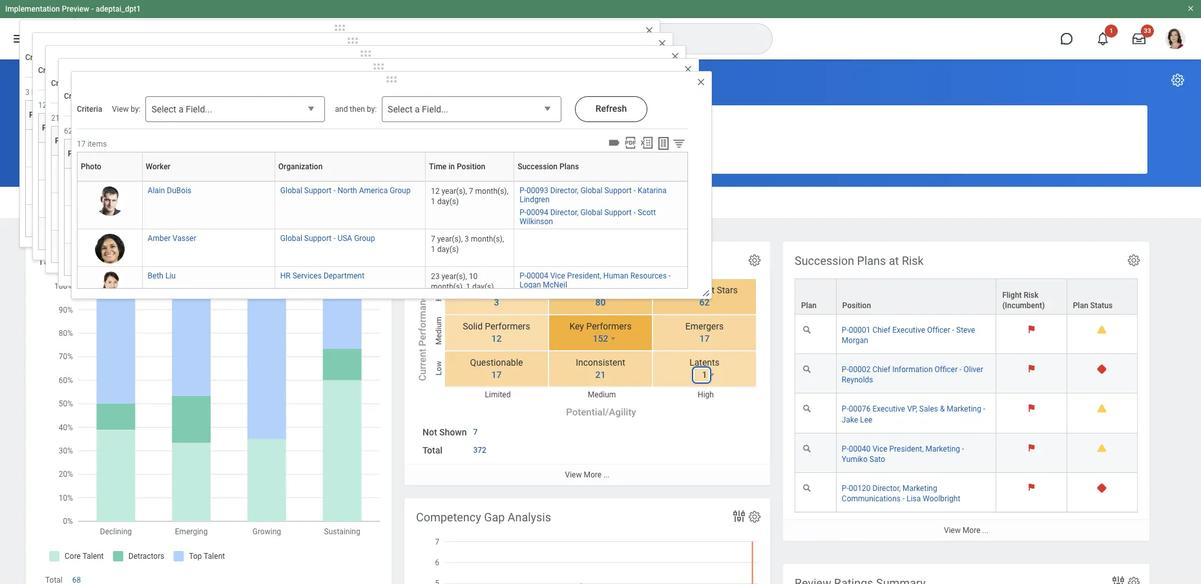 Task type: locate. For each thing, give the bounding box(es) containing it.
vice inside the p-00040 vice president, marketing - yumiko sato
[[872, 444, 887, 453]]

criteria for 3
[[25, 53, 51, 62]]

photo button
[[29, 100, 95, 129], [42, 113, 108, 142], [55, 126, 121, 155], [68, 139, 134, 168], [81, 152, 147, 181]]

23 up canada
[[311, 135, 319, 144]]

photo down 17 items
[[68, 149, 88, 158]]

katarina
[[638, 186, 667, 195]]

view for 17 items
[[112, 105, 129, 114]]

23 year(s), 10 month(s), 1 day(s) up 9 year(s), 9 month(s), 13 day(s)
[[401, 211, 464, 231]]

year(s), for bunji asai （朝井 文治）
[[383, 185, 409, 194]]

0 horizontal spatial 17 button
[[484, 369, 504, 381]]

medium down 21 'dropdown button'
[[588, 390, 616, 399]]

p- up communications
[[842, 484, 849, 493]]

mitra
[[138, 160, 156, 169]]

24
[[461, 223, 469, 232]]

current performance
[[417, 290, 428, 381]]

9 inside the "9 year(s), 0 month(s), 18 day(s)"
[[311, 173, 315, 182]]

information
[[483, 209, 523, 218], [892, 365, 933, 374]]

2 vertical spatial marketing
[[903, 484, 937, 493]]

13
[[451, 236, 460, 245], [401, 249, 410, 258]]

select a field... up the 12 year(s), 8 month(s), 11 day(s)
[[388, 104, 448, 114]]

9 up 27 at the left top of page
[[401, 174, 406, 183]]

medium right current performance
[[434, 317, 443, 345]]

a inside dropdown button
[[415, 104, 420, 114]]

1
[[1109, 27, 1113, 34], [394, 135, 399, 144], [455, 161, 460, 170], [452, 185, 456, 194], [431, 197, 435, 206], [376, 209, 380, 218], [394, 210, 399, 219], [436, 222, 441, 231], [431, 245, 435, 254], [466, 282, 470, 291], [702, 370, 707, 380]]

employee's photo (timothy perkins) image
[[43, 209, 73, 239]]

in up 9 year(s), 2 month(s), 27 day(s)
[[449, 162, 455, 171]]

12 year(s), 8 month(s), 11 day(s)
[[377, 148, 467, 167]]

performers inside solid performers 12
[[485, 321, 530, 332]]

organization button for canada
[[230, 113, 376, 142]]

performers for key performers
[[586, 321, 632, 332]]

organization for consulting services - uk group
[[243, 149, 287, 158]]

- down the p-00076 executive vp, sales & marketing - jake lee row
[[962, 444, 964, 453]]

month(s), for beth liu
[[431, 282, 464, 291]]

month(s), inside the 12 year(s), 8 month(s), 11 day(s)
[[421, 148, 454, 157]]

select a field... for select a field... dropdown button
[[388, 104, 448, 114]]

select a field... inside select a field... dropdown button
[[388, 104, 448, 114]]

0 vertical spatial view more ... link
[[404, 464, 770, 485]]

executive left vp,
[[872, 405, 905, 414]]

0 vertical spatial marketing
[[947, 405, 981, 414]]

0 vertical spatial 17 button
[[692, 333, 712, 345]]

23 year(s), 10 month(s), 1 day(s) for hr services department
[[431, 272, 494, 291]]

help
[[166, 121, 184, 131]]

a
[[179, 104, 183, 114], [415, 104, 420, 114]]

year(s), inside 7 year(s), 3 month(s), 1 day(s)
[[437, 235, 463, 244]]

criteria up "12 items"
[[51, 79, 76, 88]]

p-00120 director, marketing communications - lisa woolbright link
[[842, 481, 960, 503]]

p- up p-00015 director, information technology - marc johansson "link"
[[520, 186, 527, 195]]

p- for 00094
[[520, 208, 527, 217]]

0 horizontal spatial 8
[[376, 161, 380, 170]]

field... for select a field... popup button
[[186, 104, 212, 114]]

10 inside 12 year(s), 10 month(s), 24 day(s)
[[415, 223, 424, 232]]

year(s), for brett campbell
[[382, 236, 408, 245]]

9 down 12 year(s), 10 month(s), 24 day(s)
[[439, 249, 444, 258]]

time in position for 7
[[429, 162, 485, 171]]

oliver
[[964, 365, 983, 374]]

1 vertical spatial view more ... link
[[783, 519, 1149, 541]]

officer inside p-00002 chief information officer - oliver reynolds
[[935, 365, 958, 374]]

1 horizontal spatial vice
[[872, 444, 887, 453]]

1 horizontal spatial &
[[940, 405, 945, 414]]

12 year(s), 10 month(s), 24 day(s)
[[377, 223, 471, 242]]

23 year(s), 10 month(s), 1 day(s) up usa
[[311, 210, 401, 229]]

p-00040 vice president, marketing - yumiko sato
[[842, 444, 964, 464]]

0 vertical spatial 3
[[25, 88, 30, 97]]

17 button for questionable 17
[[484, 369, 504, 381]]

17 inside questionable 17
[[491, 370, 502, 380]]

export to worksheets image for 12 year(s), 8 month(s), 11 day(s)
[[617, 97, 633, 112]]

sales down –
[[254, 198, 273, 207]]

month(s),
[[359, 135, 392, 144], [421, 148, 454, 157], [420, 161, 453, 170], [351, 173, 384, 182], [441, 174, 474, 183], [417, 185, 450, 194], [475, 187, 508, 196], [425, 198, 458, 207], [359, 210, 392, 219], [401, 222, 434, 231], [426, 223, 459, 232], [471, 235, 504, 244], [416, 236, 449, 245], [445, 249, 479, 258], [431, 282, 464, 291]]

0 horizontal spatial ...
[[603, 470, 610, 479]]

chief inside 'p-00001 chief executive officer - steve morgan'
[[872, 326, 890, 335]]

1 vertical spatial potential/agility
[[566, 407, 636, 418]]

time in position
[[309, 110, 365, 120], [375, 123, 431, 132], [399, 149, 456, 158], [429, 162, 485, 171]]

day(s) inside the 12 year(s), 8 month(s), 11 day(s)
[[377, 158, 399, 167]]

p- right 00779
[[520, 208, 527, 217]]

officer inside 'p-00001 chief executive officer - steve morgan'
[[927, 326, 950, 335]]

10 up 0
[[349, 135, 357, 144]]

1 vertical spatial officer
[[935, 365, 958, 374]]

p-00120 director, marketing communications - lisa woolbright row
[[795, 473, 1138, 512]]

field sales - emea group
[[236, 198, 322, 207]]

export to worksheets image right export to excel image
[[630, 110, 645, 125]]

brett
[[122, 235, 138, 244]]

1 vertical spatial more
[[963, 526, 980, 535]]

1 horizontal spatial sales
[[919, 405, 938, 414]]

day(s) inside the 7 year(s), 9 month(s), 1 day(s)
[[377, 196, 399, 205]]

position up the 12 year(s), 8 month(s), 11 day(s)
[[403, 123, 431, 132]]

1 horizontal spatial information
[[892, 365, 933, 374]]

month(s), for brett campbell
[[416, 236, 449, 245]]

items up 17 items
[[75, 126, 94, 135]]

month(s), for allison hunter
[[445, 249, 479, 258]]

12 down the america
[[377, 223, 386, 232]]

photo button for 3 items
[[29, 100, 95, 129]]

... for succession plans at risk
[[982, 526, 989, 535]]

lisa
[[907, 494, 921, 503]]

talent up global support - southern europe group link
[[305, 196, 328, 206]]

succession plans
[[420, 110, 481, 120], [484, 123, 545, 132], [489, 149, 550, 158], [518, 162, 579, 171]]

p- for 00001
[[842, 326, 849, 335]]

worker for alain dubois
[[146, 162, 170, 171]]

10 up 9 year(s), 9 month(s), 13 day(s)
[[415, 223, 424, 232]]

year(s), inside the 7 year(s), 9 month(s), 1 day(s)
[[383, 185, 409, 194]]

1 horizontal spatial risk
[[1024, 291, 1039, 300]]

month(s), inside 9 year(s), 2 month(s), 27 day(s)
[[441, 174, 474, 183]]

select to filter grid data image up export to excel image
[[620, 85, 634, 98]]

president, inside the p-00004 vice president, human resources - logan mcneil
[[567, 271, 601, 280]]

worker button for blair white
[[107, 113, 232, 142]]

succession for 23 year(s), 10 month(s), 1 day(s)
[[420, 110, 460, 120]]

key
[[569, 321, 584, 332]]

view printable version (pdf) image
[[611, 123, 625, 137], [623, 136, 638, 150]]

p-00094 director, global support - scott wilkinson
[[520, 208, 656, 226]]

select up the 12 year(s), 8 month(s), 11 day(s)
[[388, 104, 413, 114]]

p-00015 director, information technology - marc johansson link
[[422, 207, 628, 218]]

17 button down questionable on the left bottom
[[484, 369, 504, 381]]

9 right usa
[[376, 236, 380, 245]]

62 inside consistent stars 62
[[699, 297, 710, 308]]

employee's photo (brett campbell) image
[[69, 235, 99, 265]]

view more ... inside performance by potential/agility element
[[565, 470, 610, 479]]

resize modal image
[[702, 289, 711, 298]]

criteria up 3 items
[[38, 66, 64, 75]]

time in position up the 12 year(s), 8 month(s), 11 day(s)
[[375, 123, 431, 132]]

perkins
[[126, 209, 152, 218]]

0 vertical spatial medium
[[434, 317, 443, 345]]

export to worksheets image for 12 year(s), 7 month(s), 1 day(s)
[[656, 136, 671, 151]]

1 by from the left
[[72, 254, 84, 267]]

p- inside the p-00004 vice president, human resources - logan mcneil
[[520, 271, 527, 280]]

group up global support - southern europe group link
[[301, 198, 322, 207]]

director, for 00094
[[550, 208, 579, 217]]

day(s) for amber vasser
[[437, 245, 459, 254]]

position for 7
[[457, 162, 485, 171]]

0 vertical spatial president,
[[567, 271, 601, 280]]

sales
[[254, 198, 273, 207], [919, 405, 938, 414]]

photo up jared
[[81, 162, 101, 171]]

select up to
[[151, 104, 176, 114]]

organization button up uk
[[243, 139, 401, 168]]

inconsistent
[[576, 358, 625, 368]]

& right vp,
[[940, 405, 945, 414]]

00779
[[498, 211, 519, 220]]

1 horizontal spatial export to worksheets image
[[656, 136, 671, 151]]

year(s), inside 13 year(s), 9 month(s), 29 day(s)
[[412, 249, 437, 258]]

2 vertical spatial 3
[[494, 297, 499, 308]]

select a field... inside select a field... popup button
[[151, 104, 212, 114]]

contributors
[[576, 285, 626, 295]]

items for 21 items
[[62, 113, 81, 122]]

photo for 17
[[81, 162, 101, 171]]

1 vertical spatial vice
[[872, 444, 887, 453]]

0 horizontal spatial select
[[151, 104, 176, 114]]

p-00120 director, marketing communications - lisa woolbright
[[842, 484, 960, 503]]

row
[[795, 279, 1138, 315]]

2 by from the left
[[486, 254, 498, 267]]

move modal image
[[327, 20, 353, 36]]

1 vertical spatial 21
[[595, 370, 606, 380]]

tab list containing plan
[[13, 187, 1188, 218]]

9 right 27 at the left top of page
[[411, 185, 415, 194]]

13 up '29'
[[401, 249, 410, 258]]

p- up 12 year(s), 10 month(s), 24 day(s)
[[422, 209, 429, 218]]

month(s), inside 7 year(s), 3 month(s), 1 day(s)
[[471, 235, 504, 244]]

succession plans at risk element
[[783, 242, 1149, 541]]

day(s) for alain dubois
[[437, 197, 459, 206]]

p- inside p-00094 director, global support - scott wilkinson
[[520, 208, 527, 217]]

0 horizontal spatial vice
[[550, 271, 565, 280]]

tab list
[[13, 187, 1188, 218]]

00002
[[849, 365, 871, 374]]

0 vertical spatial executive
[[892, 326, 925, 335]]

2 select a field... from the left
[[388, 104, 448, 114]]

tag image for 12 year(s), 8 month(s), 11 day(s)
[[569, 97, 583, 111]]

17 items
[[77, 139, 107, 148]]

performance by potential/agility element
[[404, 242, 770, 485]]

7 left 27 at the left top of page
[[377, 185, 381, 194]]

support – east japan group link
[[232, 182, 330, 194]]

configure and view chart data image
[[731, 508, 747, 524]]

technology
[[525, 209, 565, 218]]

more inside succession plans at risk element
[[963, 526, 980, 535]]

director, inside "link"
[[453, 209, 481, 218]]

0 vertical spatial view by:
[[60, 53, 89, 62]]

configure and view chart data image
[[1111, 574, 1126, 584]]

p- inside p-00093 director, global support - katarina lindgren
[[520, 186, 527, 195]]

information inside p-00002 chief information officer - oliver reynolds
[[892, 365, 933, 374]]

12 inside 12 year(s), 7 month(s), 1 day(s)
[[431, 187, 440, 196]]

p-00779 manager, global support - lucia rojas fuentes link
[[490, 208, 652, 229]]

marketing inside p-00120 director, marketing communications - lisa woolbright
[[903, 484, 937, 493]]

1 select from the left
[[151, 104, 176, 114]]

1 horizontal spatial 3
[[465, 235, 469, 244]]

performers up the 152
[[586, 321, 632, 332]]

day(s) for benjamin green
[[382, 209, 404, 218]]

field... inside popup button
[[186, 104, 212, 114]]

372
[[473, 446, 486, 455]]

global support - north america group link
[[280, 183, 411, 195]]

tag image
[[556, 84, 570, 98], [569, 97, 583, 111], [581, 110, 596, 124]]

- inside banner
[[91, 5, 94, 14]]

2 a from the left
[[415, 104, 420, 114]]

usa
[[338, 234, 352, 243]]

23 year(s), 10 month(s), 1 day(s) down 27 at the left top of page
[[376, 198, 460, 218]]

close image
[[644, 25, 654, 36], [657, 38, 667, 48], [670, 51, 680, 61], [683, 64, 693, 74], [696, 77, 706, 87]]

1 vertical spatial view by:
[[73, 66, 102, 75]]

photo down 21 items
[[42, 123, 63, 132]]

1 horizontal spatial select
[[388, 104, 413, 114]]

time in position down 11 at the left
[[429, 162, 485, 171]]

succession inside plan, execute and analyze main content
[[795, 254, 854, 267]]

1 inside 8 year(s), 10 month(s), 1 day(s)
[[455, 161, 460, 170]]

1 horizontal spatial by
[[486, 254, 498, 267]]

1 performers from the left
[[485, 321, 530, 332]]

year(s), for benjamin green
[[387, 198, 412, 207]]

1 horizontal spatial more
[[963, 526, 980, 535]]

month(s), inside the "9 year(s), 0 month(s), 18 day(s)"
[[351, 173, 384, 182]]

toolbar for 9 year(s), 2 month(s), 27 day(s)
[[592, 123, 675, 139]]

information down 'p-00001 chief executive officer - steve morgan'
[[892, 365, 933, 374]]

1 horizontal spatial a
[[415, 104, 420, 114]]

1 vertical spatial information
[[892, 365, 933, 374]]

month(s), up 13 year(s), 9 month(s), 29 day(s) at the top left of page
[[416, 236, 449, 245]]

p-00040 vice president, marketing - yumiko sato link
[[842, 442, 964, 464]]

1 horizontal spatial 21
[[595, 370, 606, 380]]

plan button
[[795, 279, 836, 314]]

10 for employee's photo (arjit mitra) in the top of the page
[[410, 161, 418, 170]]

services for hr
[[292, 271, 322, 280]]

year(s), inside 12 year(s), 7 month(s), 1 day(s)
[[442, 187, 467, 196]]

p- for 00779
[[490, 211, 498, 220]]

1 horizontal spatial performers
[[586, 321, 632, 332]]

23
[[311, 135, 319, 144], [376, 198, 385, 207], [311, 210, 319, 219], [401, 211, 410, 220], [431, 272, 440, 281]]

position button
[[837, 279, 996, 314]]

year(s), down 13 year(s), 9 month(s), 29 day(s) at the top left of page
[[442, 272, 467, 281]]

organization
[[193, 110, 237, 120], [230, 123, 275, 132], [243, 149, 287, 158], [278, 162, 323, 171]]

0 horizontal spatial &
[[258, 235, 263, 244]]

export to worksheets image
[[604, 84, 620, 99], [617, 97, 633, 112], [643, 123, 658, 138]]

plan,
[[26, 71, 61, 89]]

tag image for refresh
[[594, 123, 609, 137]]

more inside performance by potential/agility element
[[584, 470, 602, 479]]

1 horizontal spatial 8
[[415, 148, 419, 157]]

7 year(s), 9 month(s), 1 day(s)
[[377, 185, 458, 205]]

scott
[[638, 208, 656, 217]]

0 vertical spatial &
[[258, 235, 263, 244]]

month(s), for amber vasser
[[471, 235, 504, 244]]

0 vertical spatial risk
[[902, 254, 924, 267]]

2 select from the left
[[388, 104, 413, 114]]

worker for blair white
[[107, 123, 132, 132]]

director, for 00093
[[550, 186, 579, 195]]

in up global support - canada group link
[[328, 110, 335, 120]]

2 vertical spatial view by:
[[112, 105, 141, 114]]

day(s) for brett campbell
[[376, 246, 398, 255]]

... for performance by potential/agility
[[603, 470, 610, 479]]

preview
[[62, 5, 89, 14]]

talent by market share / growth element
[[26, 242, 392, 584]]

year(s), inside 9 year(s), 2 month(s), 27 day(s)
[[407, 174, 433, 183]]

- down p-00002 chief information officer - oliver reynolds row
[[983, 405, 985, 414]]

1 vertical spatial 17 button
[[484, 369, 504, 381]]

select a field... button
[[382, 96, 562, 123]]

arjit mitra link
[[122, 158, 156, 169]]

amber
[[148, 234, 171, 243]]

access
[[330, 196, 358, 206]]

7 year(s), 3 month(s), 1 day(s)
[[431, 235, 506, 254]]

emergers
[[685, 321, 724, 332]]

1 horizontal spatial 13
[[451, 236, 460, 245]]

1 inside button
[[1109, 27, 1113, 34]]

use this dashboard to help plan and manage your people
[[82, 121, 297, 131]]

p- for 00004
[[520, 271, 527, 280]]

select a field... for select a field... popup button
[[151, 104, 212, 114]]

marketing down the p-00076 executive vp, sales & marketing - jake lee row
[[926, 444, 960, 453]]

employee's photo (carolina souza) image
[[56, 222, 86, 252]]

0 vertical spatial officer
[[927, 326, 950, 335]]

product management group
[[245, 248, 342, 257]]

asai
[[128, 185, 143, 194]]

9
[[311, 173, 315, 182], [401, 174, 406, 183], [411, 185, 415, 194], [376, 236, 380, 245], [410, 236, 414, 245], [439, 249, 444, 258]]

1 vertical spatial president,
[[889, 444, 924, 453]]

chief
[[872, 326, 890, 335], [872, 365, 890, 374]]

1 vertical spatial 3
[[465, 235, 469, 244]]

day(s) inside the "9 year(s), 0 month(s), 18 day(s)"
[[311, 183, 332, 192]]

view more ... link for performance by potential/agility
[[404, 464, 770, 485]]

carolina souza
[[109, 222, 161, 231]]

benjamin green link
[[122, 195, 176, 207]]

0 vertical spatial export to worksheets image
[[630, 110, 645, 125]]

- left scott
[[634, 208, 636, 217]]

organization button up canada
[[230, 113, 376, 142]]

0 horizontal spatial 62
[[64, 126, 73, 135]]

month(s), up 9 year(s), 9 month(s), 13 day(s)
[[401, 222, 434, 231]]

medium
[[434, 317, 443, 345], [588, 390, 616, 399]]

p-00002 chief information officer - oliver reynolds
[[842, 365, 983, 385]]

- left oliver
[[960, 365, 962, 374]]

support inside the global support - latam group link
[[256, 222, 284, 231]]

0 horizontal spatial performers
[[485, 321, 530, 332]]

year(s), down 27 at the left top of page
[[387, 198, 412, 207]]

move modal image
[[340, 33, 366, 48], [353, 46, 379, 61], [366, 59, 392, 74], [379, 72, 404, 87]]

1 inside 7 year(s), 3 month(s), 1 day(s)
[[431, 245, 435, 254]]

1 horizontal spatial 17
[[491, 370, 502, 380]]

–
[[262, 185, 267, 194]]

photo for 62
[[68, 149, 88, 158]]

department down usa
[[324, 271, 364, 280]]

- inside p-00120 director, marketing communications - lisa woolbright
[[903, 494, 905, 503]]

0 horizontal spatial by
[[72, 254, 84, 267]]

2 horizontal spatial 17
[[699, 333, 710, 344]]

items for 62 items
[[75, 126, 94, 135]]

in for 2
[[419, 149, 425, 158]]

items up 21 items
[[49, 100, 68, 110]]

p-00094 director, global support - scott wilkinson link
[[520, 205, 656, 226]]

toolbar for 8 year(s), 10 month(s), 1 day(s)
[[580, 110, 662, 126]]

by up workers
[[486, 254, 498, 267]]

17 down 62 items
[[77, 139, 86, 148]]

emergency talent access
[[262, 196, 358, 206]]

0 horizontal spatial 3
[[25, 88, 30, 97]]

p- down 12 year(s), 7 month(s), 1 day(s)
[[490, 211, 498, 220]]

1 horizontal spatial field...
[[422, 104, 448, 114]]

0 horizontal spatial field...
[[186, 104, 212, 114]]

year(s), inside the 12 year(s), 8 month(s), 11 day(s)
[[388, 148, 413, 157]]

marketing down p-00002 chief information officer - oliver reynolds row
[[947, 405, 981, 414]]

1 horizontal spatial view more ...
[[944, 526, 989, 535]]

0 vertical spatial information
[[483, 209, 523, 218]]

director, inside p-00120 director, marketing communications - lisa woolbright
[[872, 484, 901, 493]]

month(s), for blair white
[[421, 148, 454, 157]]

year(s), for jared ellis
[[317, 173, 342, 182]]

competency gap analysis element
[[404, 498, 770, 584]]

0 vertical spatial ...
[[603, 470, 610, 479]]

p- for 00120
[[842, 484, 849, 493]]

wilkinson
[[520, 217, 553, 226]]

80 button
[[588, 297, 608, 309]]

view printable version (pdf) image for select a field...
[[623, 136, 638, 150]]

information inside "link"
[[483, 209, 523, 218]]

toolbar
[[554, 84, 636, 100], [567, 97, 649, 113], [580, 110, 662, 126], [592, 123, 675, 139], [605, 136, 688, 152]]

p- for 00093
[[520, 186, 527, 195]]

resize modal image
[[676, 263, 685, 273]]

information for technology
[[483, 209, 523, 218]]

director, for 00120
[[872, 484, 901, 493]]

2 horizontal spatial 3
[[494, 297, 499, 308]]

a up the 12 year(s), 8 month(s), 11 day(s)
[[415, 104, 420, 114]]

1 horizontal spatial 17 button
[[692, 333, 712, 345]]

performance down 24
[[416, 254, 483, 267]]

1 vertical spatial export to worksheets image
[[656, 136, 671, 151]]

select inside popup button
[[151, 104, 176, 114]]

& inside p-00076 executive vp, sales & marketing - jake lee
[[940, 405, 945, 414]]

18
[[386, 173, 394, 182]]

criteria down execute
[[64, 92, 89, 101]]

select to filter grid data image
[[646, 110, 660, 124], [659, 123, 673, 137], [672, 136, 686, 150]]

yumiko
[[842, 455, 868, 464]]

00001
[[849, 326, 871, 335]]

& inside credit & collections department link
[[258, 235, 263, 244]]

... inside succession plans at risk element
[[982, 526, 989, 535]]

1 a from the left
[[179, 104, 183, 114]]

1 vertical spatial sales
[[919, 405, 938, 414]]

in for 10
[[328, 110, 335, 120]]

field... inside dropdown button
[[422, 104, 448, 114]]

p- inside p-00002 chief information officer - oliver reynolds
[[842, 365, 849, 374]]

62 down consistent at right
[[699, 297, 710, 308]]

17 inside emergers 17
[[699, 333, 710, 344]]

canada
[[290, 147, 316, 156]]

0 horizontal spatial more
[[584, 470, 602, 479]]

day(s) inside 9 year(s), 2 month(s), 27 day(s)
[[412, 184, 433, 193]]

day(s) for beth liu
[[472, 282, 494, 291]]

1 chief from the top
[[872, 326, 890, 335]]

1 select a field... from the left
[[151, 104, 212, 114]]

- left lisa at the bottom
[[903, 494, 905, 503]]

organization button up global support - north america group link
[[278, 152, 430, 181]]

services up japan
[[284, 173, 313, 182]]

view printable version (pdf) image
[[572, 84, 586, 98], [585, 97, 599, 111], [598, 110, 612, 124]]

1 vertical spatial chief
[[872, 365, 890, 374]]

succession plans button for 12 year(s), 7 month(s), 1 day(s)
[[518, 162, 684, 171]]

2 vertical spatial 17
[[491, 370, 502, 380]]

year(s), inside 9 year(s), 9 month(s), 13 day(s)
[[382, 236, 408, 245]]

0 vertical spatial 13
[[451, 236, 460, 245]]

growth
[[166, 254, 204, 267]]

performers up 12 dropdown button
[[485, 321, 530, 332]]

view more ... inside succession plans at risk element
[[944, 526, 989, 535]]

1 vertical spatial 8
[[376, 161, 380, 170]]

0 horizontal spatial president,
[[567, 271, 601, 280]]

month(s), up 00779
[[475, 187, 508, 196]]

- left lucia
[[608, 211, 610, 220]]

1 button
[[1089, 25, 1118, 53]]

2 vertical spatial department
[[324, 271, 364, 280]]

year(s), up 18
[[382, 161, 408, 170]]

view by: right plan,
[[73, 66, 102, 75]]

13 up 13 year(s), 9 month(s), 29 day(s) at the top left of page
[[451, 236, 460, 245]]

export to excel image
[[588, 84, 602, 98], [601, 97, 615, 111], [627, 123, 641, 137], [640, 136, 654, 150]]

- left resize modal image
[[669, 271, 671, 280]]

23 down the america
[[376, 198, 385, 207]]

allison
[[135, 248, 158, 257]]

1 vertical spatial 62
[[699, 297, 710, 308]]

time in position up 8 year(s), 10 month(s), 1 day(s)
[[399, 149, 456, 158]]

day(s) inside 12 year(s), 7 month(s), 1 day(s)
[[437, 197, 459, 206]]

0 vertical spatial vice
[[550, 271, 565, 280]]

p-00001 chief executive officer - steve morgan row
[[795, 315, 1138, 354]]

p- inside the p-00040 vice president, marketing - yumiko sato
[[842, 444, 849, 453]]

0 horizontal spatial a
[[179, 104, 183, 114]]

0 horizontal spatial medium
[[434, 317, 443, 345]]

services for it
[[203, 172, 233, 181]]

director, inside p-00093 director, global support - katarina lindgren
[[550, 186, 579, 195]]

0 horizontal spatial talent
[[37, 254, 69, 267]]

1 horizontal spatial select a field...
[[388, 104, 448, 114]]

director, inside p-00094 director, global support - scott wilkinson
[[550, 208, 579, 217]]

month(s), up 00015
[[425, 198, 458, 207]]

a up help
[[179, 104, 183, 114]]

1 vertical spatial talent
[[37, 254, 69, 267]]

worker up adesh shah
[[146, 162, 170, 171]]

0 vertical spatial sales
[[254, 198, 273, 207]]

1 horizontal spatial view more ... link
[[783, 519, 1149, 541]]

export to excel image for 9 year(s), 2 month(s), 27 day(s)
[[627, 123, 641, 137]]

12 for 12 year(s), 8 month(s), 11 day(s)
[[377, 148, 386, 157]]

2 performers from the left
[[586, 321, 632, 332]]

year(s), for amber vasser
[[437, 235, 463, 244]]

1 vertical spatial risk
[[1024, 291, 1039, 300]]

1 field... from the left
[[186, 104, 212, 114]]

month(s), inside 8 year(s), 10 month(s), 1 day(s)
[[420, 161, 453, 170]]

time in position for 10
[[309, 110, 365, 120]]

1 vertical spatial &
[[940, 405, 945, 414]]

alberto bassani link
[[135, 208, 189, 220]]

1 horizontal spatial president,
[[889, 444, 924, 453]]

day(s)
[[311, 145, 332, 154], [377, 158, 399, 167], [376, 171, 398, 180], [311, 183, 332, 192], [412, 184, 433, 193], [377, 196, 399, 205], [437, 197, 459, 206], [382, 209, 404, 218], [311, 220, 332, 229], [443, 222, 464, 231], [377, 233, 399, 242], [437, 245, 459, 254], [376, 246, 398, 255], [412, 259, 433, 268], [472, 282, 494, 291]]

view more ... for succession plans at risk
[[944, 526, 989, 535]]

0 vertical spatial more
[[584, 470, 602, 479]]

0 vertical spatial department
[[295, 160, 336, 169]]

0 vertical spatial 21
[[51, 113, 60, 122]]

10 for employee's photo (charles bradley)
[[349, 135, 357, 144]]

tag image for 8 year(s), 10 month(s), 1 day(s)
[[581, 110, 596, 124]]

- up the latam
[[298, 211, 300, 220]]

1 vertical spatial view more ...
[[944, 526, 989, 535]]

1 vertical spatial performance
[[417, 290, 428, 346]]

3 down 24
[[465, 235, 469, 244]]

8
[[415, 148, 419, 157], [376, 161, 380, 170]]

p-
[[520, 186, 527, 195], [520, 208, 527, 217], [422, 209, 429, 218], [490, 211, 498, 220], [520, 271, 527, 280], [842, 326, 849, 335], [842, 365, 849, 374], [842, 405, 849, 414], [842, 444, 849, 453], [842, 484, 849, 493]]

10 inside 8 year(s), 10 month(s), 1 day(s)
[[410, 161, 418, 170]]

position inside 'popup button'
[[842, 301, 871, 310]]

group
[[318, 147, 339, 156], [234, 172, 255, 181], [331, 173, 351, 182], [309, 185, 330, 194], [390, 186, 411, 195], [301, 198, 322, 207], [361, 211, 382, 220], [316, 222, 337, 231], [354, 234, 375, 243], [321, 248, 342, 257]]

position up 00001
[[842, 301, 871, 310]]

0 vertical spatial chief
[[872, 326, 890, 335]]

export to worksheets image
[[630, 110, 645, 125], [656, 136, 671, 151]]

month(s), inside the 7 year(s), 9 month(s), 1 day(s)
[[417, 185, 450, 194]]

day(s) inside 13 year(s), 9 month(s), 29 day(s)
[[412, 259, 433, 268]]

p- inside p-00120 director, marketing communications - lisa woolbright
[[842, 484, 849, 493]]

total
[[423, 445, 442, 456]]

0 horizontal spatial 13
[[401, 249, 410, 258]]

view by: for 12 items
[[73, 66, 102, 75]]

officer for executive
[[927, 326, 950, 335]]

7 up 24
[[469, 187, 473, 196]]

time up 8 year(s), 10 month(s), 1 day(s)
[[399, 149, 417, 158]]

position left 11 at the left
[[427, 149, 456, 158]]

employee's photo (alain dubois) image
[[95, 186, 125, 216]]

year(s), inside 8 year(s), 10 month(s), 1 day(s)
[[382, 161, 408, 170]]

0 vertical spatial talent
[[305, 196, 328, 206]]

p- inside 'p-00001 chief executive officer - steve morgan'
[[842, 326, 849, 335]]

configure review ratings summary image
[[1127, 576, 1141, 584]]

president, down p-00076 executive vp, sales & marketing - jake lee
[[889, 444, 924, 453]]

services right hr
[[292, 271, 322, 280]]

time in position for 2
[[399, 149, 456, 158]]

1 vertical spatial ...
[[982, 526, 989, 535]]

1 vertical spatial executive
[[872, 405, 905, 414]]

view by: up dashboard
[[112, 105, 141, 114]]

organization button
[[193, 100, 310, 129], [230, 113, 376, 142], [243, 139, 401, 168], [278, 152, 430, 181]]

8 year(s), 10 month(s), 1 day(s)
[[376, 161, 462, 180]]

3 inside 7 year(s), 3 month(s), 1 day(s)
[[465, 235, 469, 244]]

human
[[603, 271, 628, 280]]

tag image
[[594, 123, 609, 137], [607, 136, 622, 150]]

year(s), down 12 year(s), 10 month(s), 24 day(s)
[[412, 249, 437, 258]]

2 field... from the left
[[422, 104, 448, 114]]

group down global support - usa group
[[321, 248, 342, 257]]

field... up the 12 year(s), 8 month(s), 11 day(s)
[[422, 104, 448, 114]]

1 horizontal spatial talent
[[305, 196, 328, 206]]

- up credit & collections department link
[[285, 222, 288, 231]]

day(s) inside 8 year(s), 10 month(s), 1 day(s)
[[376, 171, 398, 180]]

charles bradley link
[[96, 132, 150, 143]]

2 chief from the top
[[872, 365, 890, 374]]

view by:
[[60, 53, 89, 62], [73, 66, 102, 75], [112, 105, 141, 114]]

shah
[[158, 173, 176, 182]]

items for 12 items
[[49, 100, 68, 110]]

view printable version (pdf) image for 12 year(s), 8 month(s), 11 day(s)
[[585, 97, 599, 111]]

00093
[[527, 186, 548, 195]]

organization button up global support - canada group link
[[193, 100, 310, 129]]

0 horizontal spatial 17
[[77, 139, 86, 148]]

select to filter grid data image
[[620, 85, 634, 98], [633, 98, 647, 111]]

department for systems
[[295, 160, 336, 169]]

bunji
[[109, 185, 126, 194]]

1 inside 12 year(s), 7 month(s), 1 day(s)
[[431, 197, 435, 206]]



Task type: vqa. For each thing, say whether or not it's contained in the screenshot.
left Talent
yes



Task type: describe. For each thing, give the bounding box(es) containing it.
resources
[[630, 271, 667, 280]]

group up global support - north america group link
[[331, 173, 351, 182]]

employee's photo (blair white) image
[[56, 147, 86, 177]]

succession plans button for 23 year(s), 10 month(s), 1 day(s)
[[420, 110, 633, 120]]

0 horizontal spatial sales
[[254, 198, 273, 207]]

3 inside workers 3
[[494, 297, 499, 308]]

support inside global support - north america group link
[[304, 186, 332, 195]]

support inside p-00094 director, global support - scott wilkinson
[[604, 208, 632, 217]]

year(s), down access
[[321, 210, 347, 219]]

implementation preview -   adeptai_dpt1
[[5, 5, 141, 14]]

alain dubois link
[[148, 183, 191, 195]]

performance by potential/agility
[[416, 254, 584, 267]]

year(s), for alain dubois
[[442, 187, 467, 196]]

dashboard
[[114, 121, 155, 131]]

east
[[269, 185, 284, 194]]

62 items
[[64, 126, 94, 135]]

export to worksheets image for 23 year(s), 10 month(s), 1 day(s)
[[604, 84, 620, 99]]

month(s), down the america
[[359, 210, 392, 219]]

contributors 80
[[576, 285, 626, 308]]

white
[[126, 147, 146, 156]]

export to excel image for 12 year(s), 7 month(s), 1 day(s)
[[640, 136, 654, 150]]

beth liu
[[148, 271, 176, 280]]

- inside p-00093 director, global support - katarina lindgren
[[634, 186, 636, 195]]

to
[[157, 121, 164, 131]]

use this dashboard to help plan and manage your people button
[[26, 105, 1147, 174]]

select to filter grid data image for refresh
[[659, 123, 673, 137]]

officer for information
[[935, 365, 958, 374]]

p- for 00002
[[842, 365, 849, 374]]

tag image for select a field...
[[607, 136, 622, 150]]

employee's photo (bunji asai （朝井 文治）) image
[[56, 185, 86, 215]]

toolbar for 23 year(s), 10 month(s), 1 day(s)
[[554, 84, 636, 100]]

justify image
[[12, 31, 27, 47]]

employee's photo (allison hunter) image
[[82, 248, 112, 278]]

latam
[[290, 222, 315, 231]]

33
[[1144, 27, 1151, 34]]

global inside p-00093 director, global support - katarina lindgren
[[580, 186, 602, 195]]

time in position button for 2
[[399, 139, 490, 168]]

support inside p-00779 manager, global support - lucia rojas fuentes
[[579, 211, 606, 220]]

configure this page image
[[1170, 72, 1186, 88]]

plan, execute and analyze main content
[[0, 59, 1201, 584]]

group right canada
[[318, 147, 339, 156]]

p-00004 vice president, human resources - logan mcneil link
[[520, 269, 671, 289]]

10 down 9 year(s), 2 month(s), 27 day(s)
[[414, 198, 423, 207]]

employee's photo (benjamin green) image
[[69, 198, 99, 227]]

23 year(s), 10 month(s), 1 day(s) up 0
[[311, 135, 401, 154]]

search image
[[442, 31, 457, 47]]

grow
[[109, 196, 129, 206]]

2
[[435, 174, 439, 183]]

executive inside 'p-00001 chief executive officer - steve morgan'
[[892, 326, 925, 335]]

plans for 12 year(s), 7 month(s), 1 day(s)
[[560, 162, 579, 171]]

succession for 12 year(s), 8 month(s), 11 day(s)
[[484, 123, 524, 132]]

close environment banner image
[[1187, 5, 1195, 12]]

export to worksheets image for 9 year(s), 2 month(s), 27 day(s)
[[643, 123, 658, 138]]

organization up manage
[[193, 110, 237, 120]]

more for succession plans at risk
[[963, 526, 980, 535]]

organization for global support - north america group
[[278, 162, 323, 171]]

employee's photo (adesh shah) image
[[82, 173, 112, 203]]

close image for 12 year(s), 8 month(s), 11 day(s)
[[657, 38, 667, 48]]

worker up this
[[94, 110, 119, 120]]

uk
[[319, 173, 329, 182]]

1 performance from the top
[[416, 254, 483, 267]]

- inside p-00002 chief information officer - oliver reynolds
[[960, 365, 962, 374]]

21 button
[[588, 369, 608, 381]]

（朝井
[[145, 185, 168, 194]]

21 inside the inconsistent 21
[[595, 370, 606, 380]]

2 performance from the top
[[417, 290, 428, 346]]

day(s) for blair white
[[377, 158, 399, 167]]

group down 18
[[390, 186, 411, 195]]

1 vertical spatial department
[[305, 235, 346, 244]]

10 for employee's photo (beth liu)
[[469, 272, 478, 281]]

0 vertical spatial 62
[[64, 126, 73, 135]]

risk inside flight risk (incumbent)
[[1024, 291, 1039, 300]]

items for 3 items
[[31, 88, 51, 97]]

- up internal systems department link
[[285, 147, 288, 156]]

share
[[126, 254, 156, 267]]

notifications large image
[[1096, 32, 1109, 45]]

7 inside 7 year(s), 3 month(s), 1 day(s)
[[431, 235, 435, 244]]

employee's photo (arjit mitra) image
[[69, 160, 99, 190]]

month(s), up 18
[[359, 135, 392, 144]]

- left uk
[[315, 173, 317, 182]]

00015
[[429, 209, 451, 218]]

photo for 21
[[55, 136, 75, 145]]

13 inside 13 year(s), 9 month(s), 29 day(s)
[[401, 249, 410, 258]]

alberto
[[135, 211, 160, 220]]

29
[[401, 259, 410, 268]]

analyze
[[153, 71, 208, 89]]

internal systems department link
[[236, 158, 336, 169]]

23 for global support - southern europe group
[[401, 211, 410, 220]]

select for select a field... popup button
[[151, 104, 176, 114]]

plan, execute and analyze
[[26, 71, 208, 89]]

group down internal
[[234, 172, 255, 181]]

position for 10
[[337, 110, 365, 120]]

month(s), for carolina souza
[[426, 223, 459, 232]]

view printable version (pdf) image for refresh
[[611, 123, 625, 137]]

employee's photo (jared ellis) image
[[43, 172, 73, 202]]

employee's photo (beth liu) image
[[95, 271, 125, 301]]

month(s), for benjamin green
[[425, 198, 458, 207]]

year(s), for blair white
[[388, 148, 413, 157]]

support inside global support - usa group link
[[304, 234, 332, 243]]

day(s) for bunji asai （朝井 文治）
[[377, 196, 399, 205]]

a for select a field... popup button
[[179, 104, 183, 114]]

people
[[272, 121, 297, 131]]

p-00002 chief information officer - oliver reynolds row
[[795, 354, 1138, 394]]

plan inside button
[[186, 121, 202, 131]]

alain
[[148, 186, 165, 195]]

consulting services - uk group link
[[245, 171, 351, 182]]

at
[[889, 254, 899, 267]]

33 button
[[1125, 25, 1154, 53]]

inbox large image
[[1133, 32, 1146, 45]]

13 inside 9 year(s), 9 month(s), 13 day(s)
[[451, 236, 460, 245]]

succession for 12 year(s), 7 month(s), 1 day(s)
[[518, 162, 558, 171]]

worker for adesh shah
[[133, 149, 158, 158]]

high
[[698, 390, 714, 399]]

23 for field sales - emea group
[[376, 198, 385, 207]]

alberto bassani
[[135, 211, 189, 220]]

president, for human
[[567, 271, 601, 280]]

view inside succession plans at risk element
[[944, 526, 961, 535]]

0
[[344, 173, 349, 182]]

7 inside not shown 7
[[473, 428, 478, 437]]

chief for information
[[872, 365, 890, 374]]

morgan
[[842, 336, 868, 345]]

0 vertical spatial 17
[[77, 139, 86, 148]]

8 inside 8 year(s), 10 month(s), 1 day(s)
[[376, 161, 380, 170]]

plans for 23 year(s), 10 month(s), 1 day(s)
[[462, 110, 481, 120]]

- inside p-00094 director, global support - scott wilkinson
[[634, 208, 636, 217]]

worker button for adesh shah
[[133, 139, 244, 168]]

9 inside 13 year(s), 9 month(s), 29 day(s)
[[439, 249, 444, 258]]

by for potential/agility
[[486, 254, 498, 267]]

day(s) for allison hunter
[[412, 259, 433, 268]]

view by: for 17 items
[[112, 105, 141, 114]]

criteria for 62
[[64, 92, 89, 101]]

credit & collections department link
[[236, 233, 346, 244]]

product management group link
[[245, 246, 342, 257]]

services for consulting
[[284, 173, 313, 182]]

information for officer
[[892, 365, 933, 374]]

position for 2
[[427, 149, 456, 158]]

plan inside popup button
[[801, 301, 817, 310]]

support inside global support - canada group link
[[256, 147, 284, 156]]

view inside performance by potential/agility element
[[565, 470, 582, 479]]

implementation preview -   adeptai_dpt1 banner
[[0, 0, 1201, 59]]

use
[[82, 121, 96, 131]]

field sales - emea group link
[[236, 195, 322, 207]]

10 up 12 year(s), 10 month(s), 24 day(s)
[[439, 211, 448, 220]]

reynolds
[[842, 376, 873, 385]]

worker button for alain dubois
[[146, 152, 280, 181]]

internal systems department
[[236, 160, 336, 169]]

employee's photo (amber vasser) image
[[95, 234, 125, 264]]

global support - latam group link
[[232, 220, 337, 231]]

jake
[[842, 415, 858, 424]]

blair white
[[109, 147, 146, 156]]

steve
[[956, 326, 975, 335]]

group down uk
[[309, 185, 330, 194]]

photo for 3
[[29, 110, 50, 120]]

p-00076 executive vp, sales & marketing - jake lee row
[[795, 394, 1138, 433]]

- inside p-00779 manager, global support - lucia rojas fuentes
[[608, 211, 610, 220]]

p-00001 chief executive officer - steve morgan
[[842, 326, 975, 345]]

plan status
[[1073, 301, 1113, 310]]

latents
[[689, 358, 720, 368]]

manager,
[[521, 211, 553, 220]]

a for select a field... dropdown button
[[415, 104, 420, 114]]

items selected list
[[520, 183, 682, 227]]

9 inside 9 year(s), 2 month(s), 27 day(s)
[[401, 174, 406, 183]]

plans inside plan, execute and analyze main content
[[857, 254, 886, 267]]

profile logan mcneil image
[[1165, 28, 1186, 52]]

plan inside popup button
[[1073, 301, 1088, 310]]

1 inside dropdown button
[[702, 370, 707, 380]]

employee's photo (alberto bassani) image
[[82, 211, 112, 240]]

configure competency gap analysis image
[[748, 510, 762, 524]]

photo button for 12 items
[[42, 113, 108, 142]]

consulting services - uk group
[[245, 173, 351, 182]]

17 for emergers 17
[[699, 333, 710, 344]]

62 button
[[692, 297, 712, 309]]

export to worksheets image for 8 year(s), 10 month(s), 1 day(s)
[[630, 110, 645, 125]]

bradley
[[124, 134, 150, 143]]

group up global support - usa group
[[316, 222, 337, 231]]

7 inside the 7 year(s), 9 month(s), 1 day(s)
[[377, 185, 381, 194]]

文治）
[[170, 185, 193, 194]]

department for services
[[324, 271, 364, 280]]

executive inside p-00076 executive vp, sales & marketing - jake lee
[[872, 405, 905, 414]]

adeptai_dpt1
[[96, 5, 141, 14]]

time for 12 year(s), 7 month(s), 1 day(s)
[[429, 162, 447, 171]]

0 vertical spatial potential/agility
[[501, 254, 584, 267]]

group right europe
[[361, 211, 382, 220]]

1 inside the 7 year(s), 9 month(s), 1 day(s)
[[452, 185, 456, 194]]

row containing flight risk (incumbent)
[[795, 279, 1138, 315]]

amber vasser
[[148, 234, 196, 243]]

emergers 17
[[685, 321, 724, 344]]

performers for solid performers 12
[[485, 321, 530, 332]]

p-00004 vice president, human resources - logan mcneil
[[520, 271, 671, 289]]

- down east
[[275, 198, 277, 207]]

p- for 00076
[[842, 405, 849, 414]]

alain dubois
[[148, 186, 191, 195]]

america
[[359, 186, 388, 195]]

adesh shah
[[135, 173, 176, 182]]

year(s), up 12 year(s), 10 month(s), 24 day(s)
[[412, 211, 437, 220]]

medium for high
[[588, 390, 616, 399]]

brett campbell link
[[122, 233, 173, 244]]

time in position for 8
[[375, 123, 431, 132]]

view more ... link for succession plans at risk
[[783, 519, 1149, 541]]

configure succession plans at risk image
[[1127, 253, 1141, 267]]

- inside p-00076 executive vp, sales & marketing - jake lee
[[983, 405, 985, 414]]

00004
[[527, 271, 548, 280]]

7 inside 12 year(s), 7 month(s), 1 day(s)
[[469, 187, 473, 196]]

execute
[[65, 71, 120, 89]]

152
[[593, 333, 608, 344]]

allison hunter
[[135, 248, 183, 257]]

product
[[245, 248, 272, 257]]

9 inside the 7 year(s), 9 month(s), 1 day(s)
[[411, 185, 415, 194]]

hr services department
[[280, 271, 364, 280]]

month(s), for adesh shah
[[441, 174, 474, 183]]

export to excel image for 23 year(s), 10 month(s), 1 day(s)
[[588, 84, 602, 98]]

12 inside solid performers 12
[[491, 333, 502, 344]]

toolbar for 12 year(s), 7 month(s), 1 day(s)
[[605, 136, 688, 152]]

in for 7
[[449, 162, 455, 171]]

stars
[[717, 285, 738, 295]]

17 button for emergers 17
[[692, 333, 712, 345]]

- inside 'p-00001 chief executive officer - steve morgan'
[[952, 326, 954, 335]]

hire
[[68, 196, 83, 206]]

12 for 12 year(s), 10 month(s), 24 day(s)
[[377, 223, 386, 232]]

8 inside the 12 year(s), 8 month(s), 11 day(s)
[[415, 148, 419, 157]]

support inside global support - southern europe group link
[[269, 211, 296, 220]]

liu
[[165, 271, 176, 280]]

and inside button
[[204, 121, 218, 131]]

select a field... button
[[146, 96, 325, 123]]

00120
[[849, 484, 871, 493]]

p-00040 vice president, marketing - yumiko sato row
[[795, 433, 1138, 473]]

23 down emergency talent access
[[311, 210, 319, 219]]

charles bradley
[[96, 134, 150, 143]]

close image for 23 year(s), 10 month(s), 1 day(s)
[[644, 25, 654, 36]]

view printable version (pdf) image for 8 year(s), 10 month(s), 1 day(s)
[[598, 110, 612, 124]]

export to excel image
[[614, 110, 628, 124]]

carolina
[[109, 222, 137, 231]]

tab list inside plan, execute and analyze main content
[[13, 187, 1188, 218]]

global support - usa group link
[[280, 231, 375, 243]]

marketing inside the p-00040 vice president, marketing - yumiko sato
[[926, 444, 960, 453]]

0 horizontal spatial 21
[[51, 113, 60, 122]]

- inside "link"
[[566, 209, 569, 218]]

support inside p-00093 director, global support - katarina lindgren
[[604, 186, 632, 195]]

employee's photo (charles bradley) image
[[43, 134, 73, 164]]

10 for employee's photo (carolina souza) in the top left of the page
[[415, 223, 424, 232]]

p-00093 director, global support - katarina lindgren link
[[520, 183, 667, 204]]

flight risk (incumbent) button
[[997, 279, 1066, 314]]

00094
[[527, 208, 548, 217]]

plans for 9 year(s), 2 month(s), 27 day(s)
[[530, 149, 550, 158]]

succession for 9 year(s), 2 month(s), 27 day(s)
[[489, 149, 529, 158]]

more for performance by potential/agility
[[584, 470, 602, 479]]

global inside p-00779 manager, global support - lucia rojas fuentes
[[555, 211, 577, 220]]

marketing inside p-00076 executive vp, sales & marketing - jake lee
[[947, 405, 981, 414]]

sales inside p-00076 executive vp, sales & marketing - jake lee
[[919, 405, 938, 414]]

beth
[[148, 271, 163, 280]]

23 year(s), 10 month(s), 1 day(s) for global support - southern europe group
[[401, 211, 464, 231]]

17 for questionable 17
[[491, 370, 502, 380]]

group right usa
[[354, 234, 375, 243]]

configure performance by potential/agility image
[[748, 253, 762, 267]]

support inside support – east japan group link
[[232, 185, 260, 194]]

organization for global support - canada group
[[230, 123, 275, 132]]

photo button for 17 items
[[81, 152, 147, 181]]

japan
[[286, 185, 307, 194]]

9 up '29'
[[410, 236, 414, 245]]

organization button for uk
[[243, 139, 401, 168]]

- left usa
[[333, 234, 336, 243]]

Search Workday  search field
[[465, 25, 746, 53]]

this
[[98, 121, 112, 131]]

succession plans for 12 year(s), 7 month(s), 1 day(s)
[[518, 162, 579, 171]]

workers
[[480, 285, 513, 295]]

photo for 12
[[42, 123, 63, 132]]

mcneil
[[543, 280, 567, 289]]

select to filter grid data image for 12 year(s), 8 month(s), 11 day(s)
[[633, 98, 647, 111]]

month(s), for alain dubois
[[475, 187, 508, 196]]

- inside the p-00040 vice president, marketing - yumiko sato
[[962, 444, 964, 453]]

0 horizontal spatial risk
[[902, 254, 924, 267]]

year(s), up 0
[[321, 135, 347, 144]]

day(s) for arjit mitra
[[376, 171, 398, 180]]

- inside the p-00004 vice president, human resources - logan mcneil
[[669, 271, 671, 280]]

- left the north
[[333, 186, 336, 195]]

field
[[236, 198, 252, 207]]

global inside p-00094 director, global support - scott wilkinson
[[580, 208, 602, 217]]



